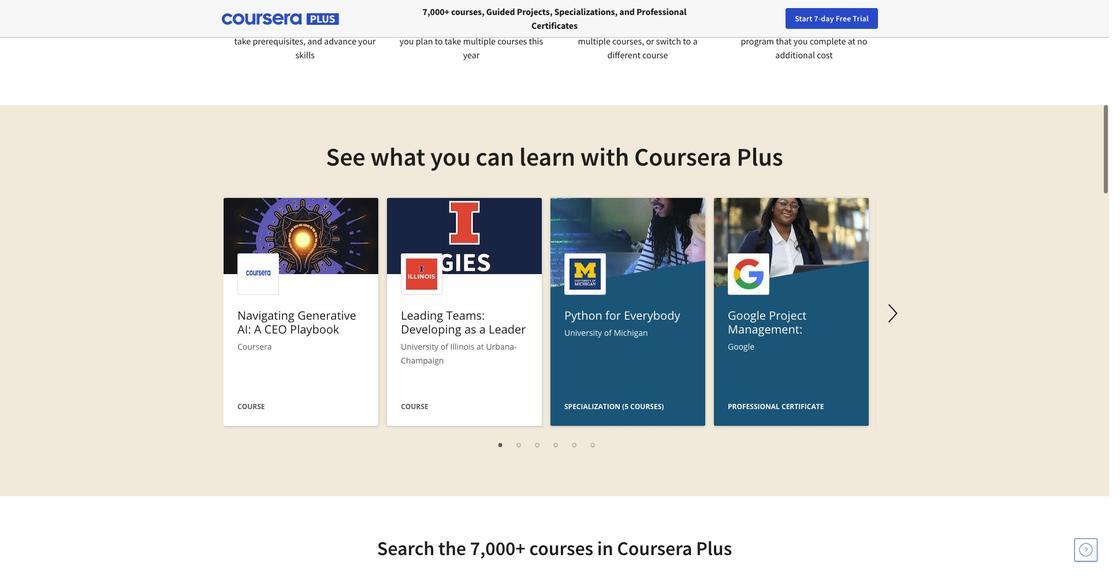 Task type: vqa. For each thing, say whether or not it's contained in the screenshot.
Learn
yes



Task type: describe. For each thing, give the bounding box(es) containing it.
professional certificate
[[728, 402, 824, 412]]

search the 7,000+ courses in coursera plus
[[377, 537, 732, 561]]

0 vertical spatial money
[[468, 3, 495, 14]]

help center image
[[1080, 544, 1093, 558]]

for inside earn a certificate for every learning program that you complete at no additional cost
[[804, 21, 815, 33]]

search
[[377, 537, 435, 561]]

trial
[[853, 13, 869, 24]]

with
[[581, 141, 630, 173]]

6
[[588, 440, 593, 451]]

that
[[776, 35, 792, 47]]

3 button
[[529, 438, 544, 453]]

1 button
[[492, 438, 507, 453]]

find your new career link
[[857, 12, 941, 26]]

illinois
[[451, 342, 475, 353]]

6 button
[[584, 438, 599, 453]]

a inside earn a certificate for every learning program that you complete at no additional cost
[[757, 21, 762, 33]]

7,000+ inside 7,000+ courses, guided projects, specializations, and professional certificates
[[423, 6, 450, 17]]

python
[[565, 308, 603, 324]]

courses, inside learn at your own pace, move between multiple courses, or switch to a different course
[[613, 35, 645, 47]]

year
[[463, 49, 480, 61]]

4
[[551, 440, 556, 451]]

professional inside 7,000+ courses, guided projects, specializations, and professional certificates
[[637, 6, 687, 17]]

see what you can learn with coursera plus
[[326, 141, 784, 173]]

anything
[[300, 3, 334, 14]]

prerequisites,
[[253, 35, 306, 47]]

leader
[[489, 322, 526, 338]]

michigan
[[614, 328, 648, 339]]

multiple inside learn at your own pace, move between multiple courses, or switch to a different course
[[578, 35, 611, 47]]

your inside "spend less money on your learning if you plan to take multiple courses this year"
[[484, 21, 502, 33]]

courses)
[[631, 402, 664, 412]]

every
[[817, 21, 838, 33]]

own
[[615, 21, 632, 33]]

explore
[[233, 21, 262, 33]]

urbana-
[[486, 342, 517, 353]]

unlimited certificates
[[763, 3, 846, 14]]

at inside leading teams: developing as a leader university of illinois at urbana- champaign
[[477, 342, 484, 353]]

learning for earn a certificate for every learning program that you complete at no additional cost
[[840, 21, 871, 33]]

unlimited
[[763, 3, 802, 14]]

(5
[[622, 402, 629, 412]]

1
[[496, 440, 501, 451]]

everybody
[[624, 308, 681, 324]]

ceo
[[264, 322, 287, 338]]

find
[[863, 13, 878, 24]]

your inside find your new career link
[[880, 13, 895, 24]]

champaign
[[401, 355, 444, 366]]

of inside python for everybody university of michigan
[[604, 328, 612, 339]]

next slide image
[[880, 300, 907, 328]]

leading
[[401, 308, 443, 324]]

a inside leading teams: developing as a leader university of illinois at urbana- champaign
[[480, 322, 486, 338]]

skills
[[295, 49, 315, 61]]

of inside leading teams: developing as a leader university of illinois at urbana- champaign
[[441, 342, 448, 353]]

additional
[[776, 49, 815, 61]]

explore any interest or trending topic, take prerequisites, and advance your skills
[[233, 21, 378, 61]]

certificate
[[782, 402, 824, 412]]

a
[[254, 322, 261, 338]]

google project management: google
[[728, 308, 807, 353]]

between
[[680, 21, 713, 33]]

university inside python for everybody university of michigan
[[565, 328, 602, 339]]

in
[[597, 537, 614, 561]]

this
[[529, 35, 543, 47]]

can
[[476, 141, 515, 173]]

what
[[371, 141, 425, 173]]

learn for learn anything
[[276, 3, 298, 14]]

courses inside "spend less money on your learning if you plan to take multiple courses this year"
[[498, 35, 527, 47]]

complete
[[810, 35, 846, 47]]

find your new career
[[863, 13, 936, 24]]

trending
[[321, 21, 354, 33]]

different
[[608, 49, 641, 61]]

at inside earn a certificate for every learning program that you complete at no additional cost
[[848, 35, 856, 47]]

day
[[821, 13, 834, 24]]

courses, inside 7,000+ courses, guided projects, specializations, and professional certificates
[[451, 6, 485, 17]]

your inside learn at your own pace, move between multiple courses, or switch to a different course
[[596, 21, 614, 33]]

ai:
[[238, 322, 251, 338]]

project
[[769, 308, 807, 324]]

navigating
[[238, 308, 295, 324]]

or inside learn at your own pace, move between multiple courses, or switch to a different course
[[646, 35, 655, 47]]

plan
[[416, 35, 433, 47]]

multiple inside "spend less money on your learning if you plan to take multiple courses this year"
[[463, 35, 496, 47]]

at inside learn at your own pace, move between multiple courses, or switch to a different course
[[586, 21, 594, 33]]

2 button
[[510, 438, 525, 453]]

the
[[439, 537, 466, 561]]

certificate
[[764, 21, 802, 33]]

generative
[[298, 308, 356, 324]]

1 horizontal spatial you
[[431, 141, 471, 173]]

less
[[427, 21, 442, 33]]

course
[[643, 49, 668, 61]]

5 button
[[566, 438, 581, 453]]

earn
[[738, 21, 755, 33]]

5
[[570, 440, 574, 451]]

and inside explore any interest or trending topic, take prerequisites, and advance your skills
[[308, 35, 322, 47]]

flexible learning
[[606, 3, 670, 14]]



Task type: locate. For each thing, give the bounding box(es) containing it.
you inside earn a certificate for every learning program that you complete at no additional cost
[[794, 35, 808, 47]]

learn inside learn at your own pace, move between multiple courses, or switch to a different course
[[563, 21, 585, 33]]

0 horizontal spatial for
[[606, 308, 621, 324]]

1 to from the left
[[435, 35, 443, 47]]

0 vertical spatial plus
[[737, 141, 784, 173]]

1 horizontal spatial take
[[445, 35, 461, 47]]

None search field
[[159, 7, 436, 30]]

courses, up "on"
[[451, 6, 485, 17]]

money inside "spend less money on your learning if you plan to take multiple courses this year"
[[444, 21, 471, 33]]

cost
[[817, 49, 833, 61]]

for left every
[[804, 21, 815, 33]]

courses, up the "different"
[[613, 35, 645, 47]]

1 horizontal spatial multiple
[[578, 35, 611, 47]]

0 vertical spatial professional
[[637, 6, 687, 17]]

learn at your own pace, move between multiple courses, or switch to a different course
[[563, 21, 713, 61]]

2 horizontal spatial at
[[848, 35, 856, 47]]

1 horizontal spatial course
[[401, 402, 429, 412]]

university down python
[[565, 328, 602, 339]]

save money
[[448, 3, 495, 14]]

1 vertical spatial plus
[[696, 537, 732, 561]]

1 vertical spatial google
[[728, 342, 755, 353]]

take down explore
[[234, 35, 251, 47]]

start
[[795, 13, 813, 24]]

7,000+ right "the"
[[470, 537, 526, 561]]

1 vertical spatial 7,000+
[[470, 537, 526, 561]]

learning left the if
[[504, 21, 536, 33]]

1 vertical spatial university
[[401, 342, 439, 353]]

certificates
[[532, 20, 578, 31]]

0 vertical spatial learn
[[276, 3, 298, 14]]

specialization
[[565, 402, 621, 412]]

university up champaign
[[401, 342, 439, 353]]

learning inside "spend less money on your learning if you plan to take multiple courses this year"
[[504, 21, 536, 33]]

1 vertical spatial learn
[[563, 21, 585, 33]]

1 horizontal spatial and
[[620, 6, 635, 17]]

learn for learn at your own pace, move between multiple courses, or switch to a different course
[[563, 21, 585, 33]]

certificates
[[803, 3, 846, 14]]

take inside "spend less money on your learning if you plan to take multiple courses this year"
[[445, 35, 461, 47]]

money up "on"
[[468, 3, 495, 14]]

1 horizontal spatial plus
[[737, 141, 784, 173]]

coursera
[[635, 141, 732, 173], [238, 342, 272, 353], [617, 537, 693, 561]]

for inside python for everybody university of michigan
[[606, 308, 621, 324]]

7,000+ up less
[[423, 6, 450, 17]]

take right plan on the left of page
[[445, 35, 461, 47]]

or inside explore any interest or trending topic, take prerequisites, and advance your skills
[[311, 21, 319, 33]]

2 vertical spatial at
[[477, 342, 484, 353]]

course for ai:
[[238, 402, 265, 412]]

you inside "spend less money on your learning if you plan to take multiple courses this year"
[[400, 35, 414, 47]]

flexible
[[606, 3, 636, 14]]

learn
[[520, 141, 576, 173]]

topic,
[[356, 21, 378, 33]]

guided
[[487, 6, 515, 17]]

your inside explore any interest or trending topic, take prerequisites, and advance your skills
[[358, 35, 376, 47]]

1 vertical spatial or
[[646, 35, 655, 47]]

2 multiple from the left
[[578, 35, 611, 47]]

at right illinois
[[477, 342, 484, 353]]

1 horizontal spatial at
[[586, 21, 594, 33]]

and up own
[[620, 6, 635, 17]]

0 horizontal spatial take
[[234, 35, 251, 47]]

list containing 1
[[229, 438, 865, 453]]

1 horizontal spatial for
[[804, 21, 815, 33]]

google
[[728, 308, 766, 324], [728, 342, 755, 353]]

and
[[620, 6, 635, 17], [308, 35, 322, 47]]

a
[[757, 21, 762, 33], [693, 35, 698, 47], [480, 322, 486, 338]]

0 horizontal spatial plus
[[696, 537, 732, 561]]

4 button
[[547, 438, 562, 453]]

0 horizontal spatial to
[[435, 35, 443, 47]]

2 vertical spatial coursera
[[617, 537, 693, 561]]

1 horizontal spatial university
[[565, 328, 602, 339]]

courses,
[[451, 6, 485, 17], [613, 35, 645, 47]]

0 vertical spatial at
[[586, 21, 594, 33]]

at down "specializations,"
[[586, 21, 594, 33]]

advance
[[324, 35, 357, 47]]

of left illinois
[[441, 342, 448, 353]]

specializations,
[[554, 6, 618, 17]]

professional left certificate at the right
[[728, 402, 780, 412]]

you left can at left top
[[431, 141, 471, 173]]

1 horizontal spatial of
[[604, 328, 612, 339]]

developing
[[401, 322, 462, 338]]

1 vertical spatial a
[[693, 35, 698, 47]]

1 vertical spatial professional
[[728, 402, 780, 412]]

pace,
[[634, 21, 654, 33]]

your right the 'find'
[[880, 13, 895, 24]]

money down 'save'
[[444, 21, 471, 33]]

a right earn
[[757, 21, 762, 33]]

as
[[465, 322, 477, 338]]

you down "spend"
[[400, 35, 414, 47]]

program
[[741, 35, 774, 47]]

of
[[604, 328, 612, 339], [441, 342, 448, 353]]

2 horizontal spatial a
[[757, 21, 762, 33]]

or down anything
[[311, 21, 319, 33]]

google left project
[[728, 308, 766, 324]]

university
[[565, 328, 602, 339], [401, 342, 439, 353]]

2 take from the left
[[445, 35, 461, 47]]

start 7-day free trial button
[[786, 8, 878, 29]]

0 horizontal spatial at
[[477, 342, 484, 353]]

learn down "specializations,"
[[563, 21, 585, 33]]

2 vertical spatial a
[[480, 322, 486, 338]]

spend less money on your learning if you plan to take multiple courses this year
[[400, 21, 543, 61]]

learning inside earn a certificate for every learning program that you complete at no additional cost
[[840, 21, 871, 33]]

0 vertical spatial for
[[804, 21, 815, 33]]

coursera inside navigating generative ai: a ceo playbook coursera
[[238, 342, 272, 353]]

teams:
[[446, 308, 485, 324]]

any
[[264, 21, 278, 33]]

your left own
[[596, 21, 614, 33]]

to down between
[[683, 35, 691, 47]]

0 vertical spatial university
[[565, 328, 602, 339]]

for
[[804, 21, 815, 33], [606, 308, 621, 324]]

career
[[913, 13, 936, 24]]

new
[[897, 13, 912, 24]]

learn up interest
[[276, 3, 298, 14]]

0 horizontal spatial professional
[[637, 6, 687, 17]]

0 horizontal spatial multiple
[[463, 35, 496, 47]]

0 horizontal spatial you
[[400, 35, 414, 47]]

0 horizontal spatial or
[[311, 21, 319, 33]]

google down management:
[[728, 342, 755, 353]]

3
[[533, 440, 537, 451]]

playbook
[[290, 322, 339, 338]]

1 vertical spatial for
[[606, 308, 621, 324]]

0 vertical spatial courses,
[[451, 6, 485, 17]]

courses left this on the left top of the page
[[498, 35, 527, 47]]

1 take from the left
[[234, 35, 251, 47]]

python for everybody university of michigan
[[565, 308, 681, 339]]

earn a certificate for every learning program that you complete at no additional cost
[[738, 21, 871, 61]]

1 vertical spatial and
[[308, 35, 322, 47]]

2 to from the left
[[683, 35, 691, 47]]

1 vertical spatial courses,
[[613, 35, 645, 47]]

0 vertical spatial 7,000+
[[423, 6, 450, 17]]

1 vertical spatial of
[[441, 342, 448, 353]]

coursera plus image
[[222, 13, 339, 25]]

0 horizontal spatial learning
[[504, 21, 536, 33]]

navigating generative ai: a ceo playbook coursera
[[238, 308, 356, 353]]

take
[[234, 35, 251, 47], [445, 35, 461, 47]]

2 course from the left
[[401, 402, 429, 412]]

free
[[836, 13, 852, 24]]

1 horizontal spatial courses
[[530, 537, 594, 561]]

1 vertical spatial courses
[[530, 537, 594, 561]]

0 horizontal spatial and
[[308, 35, 322, 47]]

coursera for with
[[635, 141, 732, 173]]

your
[[880, 13, 895, 24], [484, 21, 502, 33], [596, 21, 614, 33], [358, 35, 376, 47]]

0 horizontal spatial a
[[480, 322, 486, 338]]

a inside learn at your own pace, move between multiple courses, or switch to a different course
[[693, 35, 698, 47]]

learn
[[276, 3, 298, 14], [563, 21, 585, 33]]

and up skills
[[308, 35, 322, 47]]

no
[[858, 35, 868, 47]]

your right "on"
[[484, 21, 502, 33]]

if
[[537, 21, 542, 33]]

0 horizontal spatial courses,
[[451, 6, 485, 17]]

0 vertical spatial coursera
[[635, 141, 732, 173]]

1 horizontal spatial a
[[693, 35, 698, 47]]

you up additional
[[794, 35, 808, 47]]

projects,
[[517, 6, 553, 17]]

a right the as
[[480, 322, 486, 338]]

or up course
[[646, 35, 655, 47]]

spend
[[401, 21, 426, 33]]

0 vertical spatial of
[[604, 328, 612, 339]]

university inside leading teams: developing as a leader university of illinois at urbana- champaign
[[401, 342, 439, 353]]

2 horizontal spatial learning
[[840, 21, 871, 33]]

list
[[229, 438, 865, 453]]

0 horizontal spatial 7,000+
[[423, 6, 450, 17]]

1 horizontal spatial professional
[[728, 402, 780, 412]]

1 horizontal spatial to
[[683, 35, 691, 47]]

to right plan on the left of page
[[435, 35, 443, 47]]

and inside 7,000+ courses, guided projects, specializations, and professional certificates
[[620, 6, 635, 17]]

on
[[473, 21, 483, 33]]

1 course from the left
[[238, 402, 265, 412]]

2 google from the top
[[728, 342, 755, 353]]

interest
[[279, 21, 309, 33]]

learning for spend less money on your learning if you plan to take multiple courses this year
[[504, 21, 536, 33]]

1 horizontal spatial or
[[646, 35, 655, 47]]

learn anything
[[276, 3, 334, 14]]

7,000+
[[423, 6, 450, 17], [470, 537, 526, 561]]

a down between
[[693, 35, 698, 47]]

for up michigan at the right of the page
[[606, 308, 621, 324]]

0 vertical spatial courses
[[498, 35, 527, 47]]

0 vertical spatial or
[[311, 21, 319, 33]]

switch
[[656, 35, 681, 47]]

leading teams: developing as a leader university of illinois at urbana- champaign
[[401, 308, 526, 366]]

management:
[[728, 322, 803, 338]]

learning up the no
[[840, 21, 871, 33]]

at left the no
[[848, 35, 856, 47]]

1 horizontal spatial 7,000+
[[470, 537, 526, 561]]

1 horizontal spatial learning
[[638, 3, 670, 14]]

multiple down "specializations,"
[[578, 35, 611, 47]]

to inside "spend less money on your learning if you plan to take multiple courses this year"
[[435, 35, 443, 47]]

0 vertical spatial and
[[620, 6, 635, 17]]

coursera for playbook
[[238, 342, 272, 353]]

specialization (5 courses)
[[565, 402, 664, 412]]

multiple down "on"
[[463, 35, 496, 47]]

of left michigan at the right of the page
[[604, 328, 612, 339]]

0 horizontal spatial of
[[441, 342, 448, 353]]

courses left in
[[530, 537, 594, 561]]

0 horizontal spatial learn
[[276, 3, 298, 14]]

1 vertical spatial coursera
[[238, 342, 272, 353]]

1 google from the top
[[728, 308, 766, 324]]

to
[[435, 35, 443, 47], [683, 35, 691, 47]]

1 vertical spatial at
[[848, 35, 856, 47]]

plus
[[737, 141, 784, 173], [696, 537, 732, 561]]

money
[[468, 3, 495, 14], [444, 21, 471, 33]]

your down topic,
[[358, 35, 376, 47]]

7,000+ courses, guided projects, specializations, and professional certificates
[[423, 6, 687, 31]]

0 horizontal spatial course
[[238, 402, 265, 412]]

professional up move
[[637, 6, 687, 17]]

save
[[448, 3, 467, 14]]

take inside explore any interest or trending topic, take prerequisites, and advance your skills
[[234, 35, 251, 47]]

2
[[514, 440, 519, 451]]

0 horizontal spatial university
[[401, 342, 439, 353]]

see
[[326, 141, 366, 173]]

1 multiple from the left
[[463, 35, 496, 47]]

0 horizontal spatial courses
[[498, 35, 527, 47]]

learning
[[638, 3, 670, 14], [504, 21, 536, 33], [840, 21, 871, 33]]

0 vertical spatial a
[[757, 21, 762, 33]]

move
[[656, 21, 678, 33]]

learning up "pace," at the right top
[[638, 3, 670, 14]]

1 vertical spatial money
[[444, 21, 471, 33]]

1 horizontal spatial courses,
[[613, 35, 645, 47]]

course for developing
[[401, 402, 429, 412]]

to inside learn at your own pace, move between multiple courses, or switch to a different course
[[683, 35, 691, 47]]

2 horizontal spatial you
[[794, 35, 808, 47]]

start 7-day free trial
[[795, 13, 869, 24]]

0 vertical spatial google
[[728, 308, 766, 324]]

multiple
[[463, 35, 496, 47], [578, 35, 611, 47]]

1 horizontal spatial learn
[[563, 21, 585, 33]]



